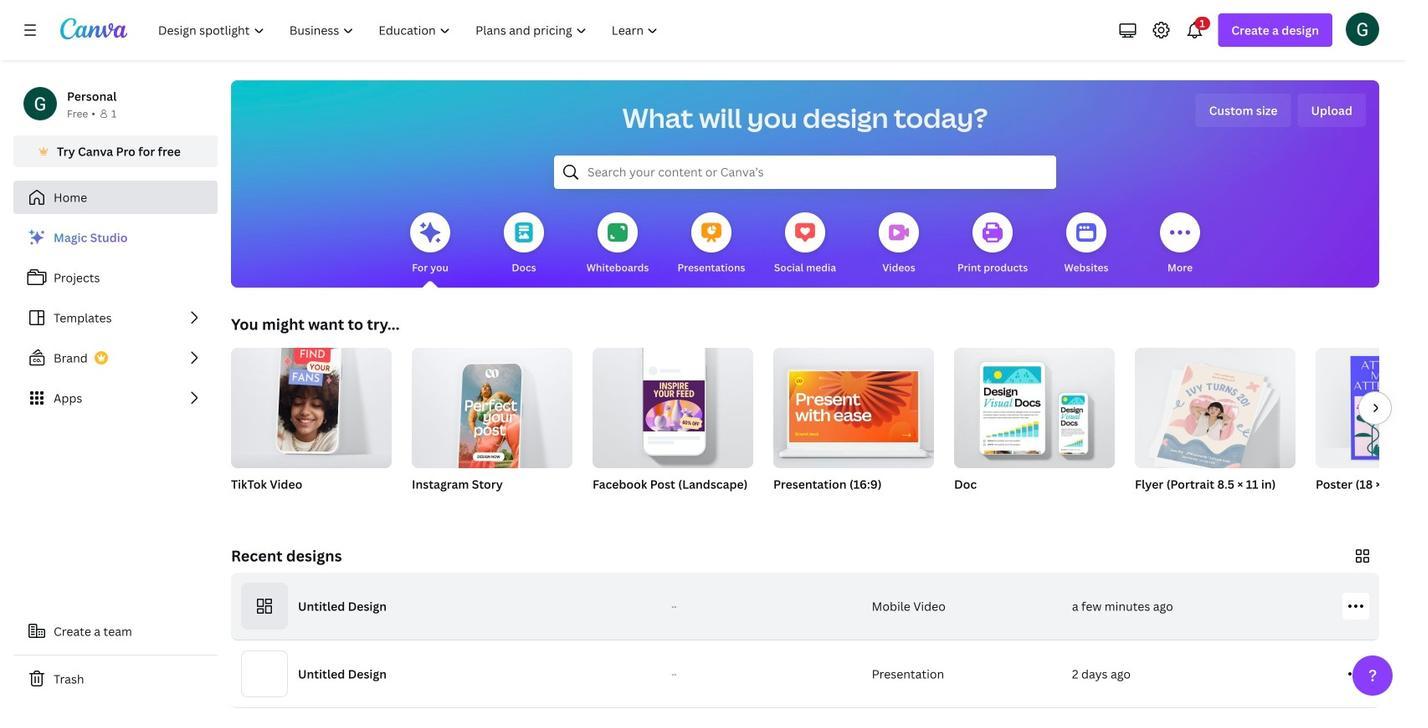 Task type: locate. For each thing, give the bounding box(es) containing it.
group
[[231, 338, 392, 514], [231, 338, 392, 469], [412, 342, 573, 514], [412, 342, 573, 479], [593, 342, 754, 514], [593, 342, 754, 469], [774, 342, 934, 514], [774, 342, 934, 469], [954, 342, 1115, 514], [954, 342, 1115, 469], [1135, 342, 1296, 514], [1135, 342, 1296, 474], [1316, 348, 1407, 514], [1316, 348, 1407, 469]]

list
[[13, 221, 218, 415]]

None search field
[[554, 156, 1057, 189]]

Search search field
[[588, 157, 1023, 188]]



Task type: describe. For each thing, give the bounding box(es) containing it.
top level navigation element
[[147, 13, 673, 47]]

greg robinson image
[[1346, 12, 1380, 46]]



Task type: vqa. For each thing, say whether or not it's contained in the screenshot.
'group'
yes



